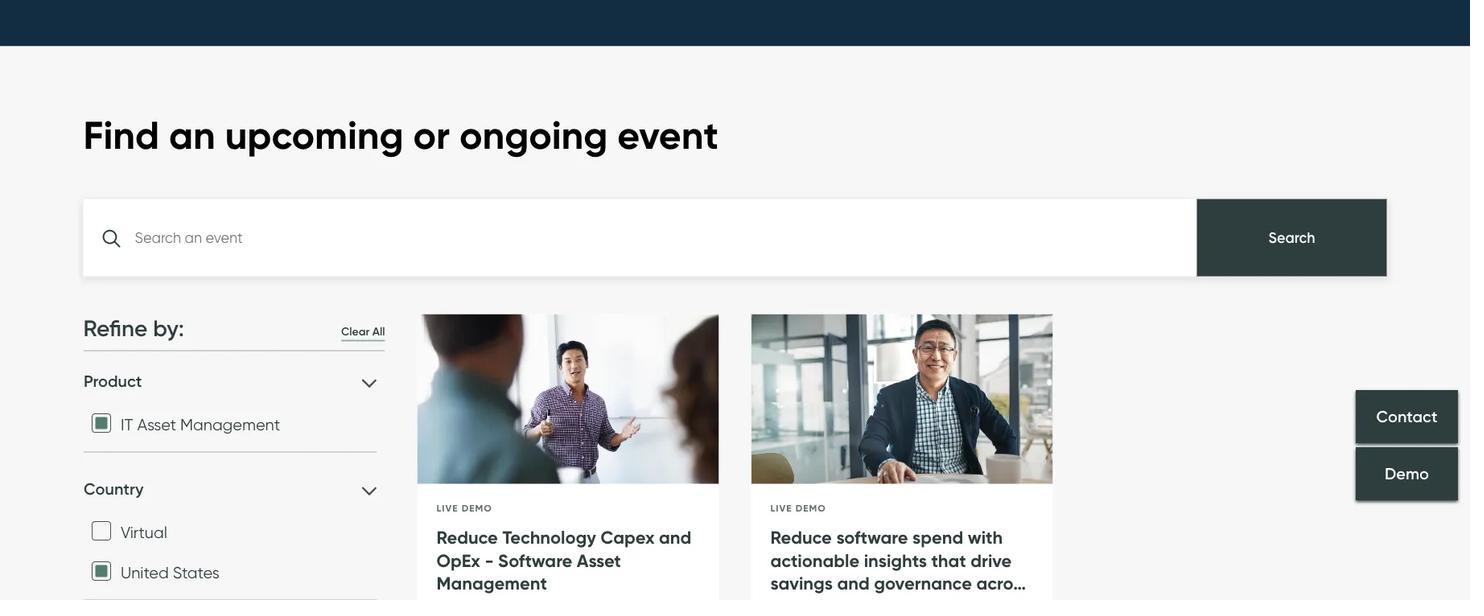 Task type: describe. For each thing, give the bounding box(es) containing it.
drive
[[971, 549, 1012, 572]]

ongoing
[[460, 111, 608, 160]]

reduce for opex
[[437, 526, 498, 549]]

Search an event search field
[[83, 199, 1197, 277]]

software
[[498, 549, 572, 572]]

insights
[[864, 549, 927, 572]]

product button
[[83, 371, 376, 392]]

opex
[[437, 549, 480, 572]]

states
[[172, 563, 219, 583]]

an
[[169, 111, 215, 160]]

live demo for reduce technology capex and opex - software asset management
[[437, 502, 492, 514]]

actionable
[[771, 549, 860, 572]]

management inside 'reduce technology capex and opex - software asset management'
[[437, 572, 547, 595]]

your
[[771, 595, 807, 600]]

virtual
[[120, 523, 167, 543]]

product
[[83, 371, 142, 392]]

reduce for actionable
[[771, 526, 832, 549]]

with
[[968, 526, 1003, 549]]

united states
[[120, 563, 219, 583]]

-
[[485, 549, 494, 572]]

0 horizontal spatial asset
[[137, 415, 176, 435]]

live for reduce technology capex and opex - software asset management
[[437, 502, 458, 514]]

united
[[120, 563, 168, 583]]

technology
[[502, 526, 596, 549]]

capex
[[601, 526, 655, 549]]

reduce software spend with actionable insights that drive savings and governance across your saas & onprem licenses
[[771, 526, 1029, 600]]

it asset management
[[120, 415, 280, 435]]

refine by:
[[83, 315, 184, 343]]

live demo for reduce software spend with actionable insights that drive savings and governance across your saas & onprem licenses
[[771, 502, 826, 514]]

it asset management option
[[91, 414, 111, 433]]

united states option
[[91, 562, 111, 581]]

clear all
[[341, 324, 385, 338]]

and inside the reduce software spend with actionable insights that drive savings and governance across your saas & onprem licenses
[[837, 572, 870, 595]]

find
[[83, 111, 159, 160]]

it
[[120, 415, 133, 435]]

demo for software
[[796, 502, 826, 514]]



Task type: vqa. For each thing, say whether or not it's contained in the screenshot.
MANAGEMENT within Reduce Technology Capex and OpEx - Software Asset Management
yes



Task type: locate. For each thing, give the bounding box(es) containing it.
1 horizontal spatial and
[[837, 572, 870, 595]]

governance
[[874, 572, 972, 595]]

1 live demo from the left
[[437, 502, 492, 514]]

1 live from the left
[[437, 502, 458, 514]]

1 vertical spatial management
[[437, 572, 547, 595]]

demo for technology
[[462, 502, 492, 514]]

demo up -
[[462, 502, 492, 514]]

live up actionable
[[771, 502, 792, 514]]

asset right it
[[137, 415, 176, 435]]

licenses
[[945, 595, 1010, 600]]

reduce inside the reduce software spend with actionable insights that drive savings and governance across your saas & onprem licenses
[[771, 526, 832, 549]]

live for reduce software spend with actionable insights that drive savings and governance across your saas & onprem licenses
[[771, 502, 792, 514]]

1 horizontal spatial management
[[437, 572, 547, 595]]

asset inside 'reduce technology capex and opex - software asset management'
[[577, 549, 621, 572]]

2 demo from the left
[[796, 502, 826, 514]]

1 vertical spatial asset
[[577, 549, 621, 572]]

clear all button
[[341, 323, 385, 342]]

upcoming
[[225, 111, 404, 160]]

2 live from the left
[[771, 502, 792, 514]]

reduce
[[437, 526, 498, 549], [771, 526, 832, 549]]

0 horizontal spatial management
[[180, 415, 280, 435]]

country
[[83, 479, 143, 499]]

demo
[[462, 502, 492, 514], [796, 502, 826, 514]]

0 horizontal spatial live demo
[[437, 502, 492, 514]]

None button
[[1197, 199, 1387, 277]]

0 vertical spatial management
[[180, 415, 280, 435]]

and
[[659, 526, 691, 549], [837, 572, 870, 595]]

asset
[[137, 415, 176, 435], [577, 549, 621, 572]]

country button
[[83, 479, 376, 500]]

1 horizontal spatial demo
[[796, 502, 826, 514]]

that
[[932, 549, 966, 572]]

1 horizontal spatial reduce
[[771, 526, 832, 549]]

1 horizontal spatial live
[[771, 502, 792, 514]]

reduce inside 'reduce technology capex and opex - software asset management'
[[437, 526, 498, 549]]

asset down capex at the bottom left of page
[[577, 549, 621, 572]]

and right capex at the bottom left of page
[[659, 526, 691, 549]]

1 demo from the left
[[462, 502, 492, 514]]

saas
[[811, 595, 854, 600]]

virtual option
[[91, 522, 111, 541]]

0 horizontal spatial and
[[659, 526, 691, 549]]

live
[[437, 502, 458, 514], [771, 502, 792, 514]]

management down -
[[437, 572, 547, 595]]

management down product dropdown button
[[180, 415, 280, 435]]

1 vertical spatial and
[[837, 572, 870, 595]]

0 horizontal spatial reduce
[[437, 526, 498, 549]]

&
[[858, 595, 870, 600]]

across
[[977, 572, 1029, 595]]

demo up actionable
[[796, 502, 826, 514]]

reduce technology capex and opex - software asset management
[[437, 526, 691, 595]]

management
[[180, 415, 280, 435], [437, 572, 547, 595]]

2 reduce from the left
[[771, 526, 832, 549]]

or
[[413, 111, 450, 160]]

savings
[[771, 572, 833, 595]]

reduce up 'opex'
[[437, 526, 498, 549]]

0 horizontal spatial live
[[437, 502, 458, 514]]

refine
[[83, 315, 147, 343]]

reduce up actionable
[[771, 526, 832, 549]]

onprem
[[875, 595, 941, 600]]

by:
[[153, 315, 184, 343]]

0 vertical spatial asset
[[137, 415, 176, 435]]

2 live demo from the left
[[771, 502, 826, 514]]

spend
[[913, 526, 964, 549]]

live demo up actionable
[[771, 502, 826, 514]]

all
[[372, 324, 385, 338]]

and inside 'reduce technology capex and opex - software asset management'
[[659, 526, 691, 549]]

software
[[836, 526, 908, 549]]

1 horizontal spatial live demo
[[771, 502, 826, 514]]

live demo
[[437, 502, 492, 514], [771, 502, 826, 514]]

find an upcoming or ongoing event
[[83, 111, 719, 160]]

live demo up 'opex'
[[437, 502, 492, 514]]

0 horizontal spatial demo
[[462, 502, 492, 514]]

1 horizontal spatial asset
[[577, 549, 621, 572]]

1 reduce from the left
[[437, 526, 498, 549]]

0 vertical spatial and
[[659, 526, 691, 549]]

and up '&'
[[837, 572, 870, 595]]

event
[[618, 111, 719, 160]]

live up 'opex'
[[437, 502, 458, 514]]

clear
[[341, 324, 370, 338]]



